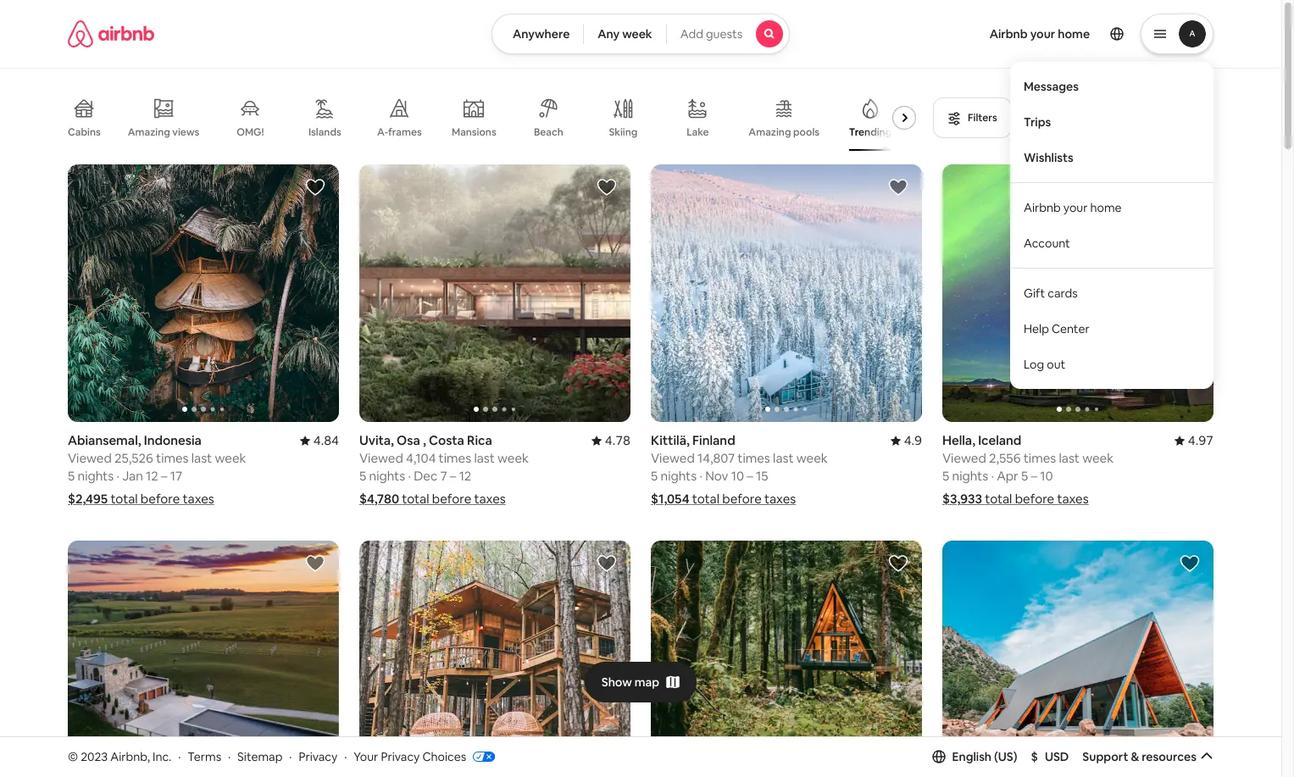 Task type: vqa. For each thing, say whether or not it's contained in the screenshot.
set
no



Task type: describe. For each thing, give the bounding box(es) containing it.
add to wishlist: cleveland, wisconsin image
[[305, 554, 326, 574]]

english (us) button
[[932, 749, 1018, 764]]

,
[[423, 432, 426, 448]]

support & resources button
[[1083, 749, 1214, 764]]

– inside uvita, osa , costa rica viewed 4,104 times last week 5 nights · dec 7 – 12 $4,780 total before taxes
[[450, 468, 456, 484]]

– for kittilä,
[[747, 468, 753, 484]]

taxes for hella, iceland viewed 2,556 times last week 5 nights · apr 5 – 10 $3,933 total before taxes
[[1057, 491, 1089, 507]]

4.9
[[904, 432, 922, 448]]

a-
[[377, 125, 388, 139]]

viewed for viewed 14,807 times last week
[[651, 450, 695, 466]]

trending
[[849, 125, 892, 139]]

hella, iceland viewed 2,556 times last week 5 nights · apr 5 – 10 $3,933 total before taxes
[[943, 432, 1114, 507]]

5 for viewed 14,807 times last week
[[651, 468, 658, 484]]

add guests button
[[666, 14, 790, 54]]

uvita,
[[359, 432, 394, 448]]

add to wishlist: index, washington image
[[888, 554, 909, 574]]

15
[[756, 468, 768, 484]]

· inside uvita, osa , costa rica viewed 4,104 times last week 5 nights · dec 7 – 12 $4,780 total before taxes
[[408, 468, 411, 484]]

© 2023 airbnb, inc. ·
[[68, 749, 181, 764]]

your privacy choices
[[354, 749, 466, 764]]

amazing for amazing pools
[[749, 125, 791, 139]]

iceland
[[978, 432, 1022, 448]]

beach
[[534, 125, 564, 139]]

center
[[1052, 321, 1090, 336]]

none search field containing anywhere
[[492, 14, 790, 54]]

times for hella, iceland
[[1024, 450, 1056, 466]]

taxes inside button
[[1136, 111, 1162, 125]]

filters button
[[933, 97, 1012, 138]]

add to wishlist: crane hill, alabama image
[[597, 554, 617, 574]]

any
[[598, 26, 620, 42]]

english (us)
[[952, 749, 1018, 764]]

account link
[[1010, 225, 1214, 261]]

a-frames
[[377, 125, 422, 139]]

1 privacy from the left
[[299, 749, 338, 764]]

skiing
[[609, 125, 638, 139]]

5 5 from the left
[[1021, 468, 1028, 484]]

gift cards link
[[1010, 275, 1214, 311]]

2,556
[[989, 450, 1021, 466]]

airbnb,
[[110, 749, 150, 764]]

airbnb your home for topmost airbnb your home link
[[990, 26, 1090, 42]]

week for abiansemal, indonesia viewed 25,526 times last week 5 nights · jan 12 – 17 $2,495 total before taxes
[[215, 450, 246, 466]]

wishlists
[[1024, 150, 1074, 165]]

show
[[602, 674, 632, 690]]

· right the inc.
[[178, 749, 181, 764]]

· left your
[[344, 749, 347, 764]]

week for hella, iceland viewed 2,556 times last week 5 nights · apr 5 – 10 $3,933 total before taxes
[[1083, 450, 1114, 466]]

4.9 out of 5 average rating image
[[891, 432, 922, 448]]

viewed for viewed 2,556 times last week
[[943, 450, 987, 466]]

sitemap
[[237, 749, 283, 764]]

week inside button
[[622, 26, 652, 42]]

help center link
[[1010, 311, 1214, 346]]

before for abiansemal, indonesia viewed 25,526 times last week 5 nights · jan 12 – 17 $2,495 total before taxes
[[141, 491, 180, 507]]

map
[[635, 674, 660, 690]]

taxes inside uvita, osa , costa rica viewed 4,104 times last week 5 nights · dec 7 – 12 $4,780 total before taxes
[[474, 491, 506, 507]]

before inside button
[[1102, 111, 1134, 125]]

kittilä,
[[651, 432, 690, 448]]

– for abiansemal,
[[161, 468, 167, 484]]

4.97
[[1188, 432, 1214, 448]]

gift cards
[[1024, 285, 1078, 301]]

show map
[[602, 674, 660, 690]]

add
[[680, 26, 703, 42]]

cabins
[[68, 125, 101, 139]]

before inside uvita, osa , costa rica viewed 4,104 times last week 5 nights · dec 7 – 12 $4,780 total before taxes
[[432, 491, 472, 507]]

2023
[[81, 749, 108, 764]]

your
[[354, 749, 378, 764]]

your privacy choices link
[[354, 749, 495, 765]]

· left privacy link
[[289, 749, 292, 764]]

$ usd
[[1031, 749, 1069, 764]]

4.84 out of 5 average rating image
[[300, 432, 339, 448]]

costa
[[429, 432, 464, 448]]

any week
[[598, 26, 652, 42]]

sitemap link
[[237, 749, 283, 764]]

viewed inside uvita, osa , costa rica viewed 4,104 times last week 5 nights · dec 7 – 12 $4,780 total before taxes
[[359, 450, 403, 466]]

nights for $3,933
[[952, 468, 988, 484]]

log out button
[[1010, 346, 1214, 382]]

5 for viewed 2,556 times last week
[[943, 468, 950, 484]]

before for hella, iceland viewed 2,556 times last week 5 nights · apr 5 – 10 $3,933 total before taxes
[[1015, 491, 1055, 507]]

1 vertical spatial airbnb
[[1024, 200, 1061, 215]]

add to wishlist: kittilä, finland image
[[888, 177, 909, 198]]

– for hella,
[[1031, 468, 1038, 484]]

times for abiansemal, indonesia
[[156, 450, 189, 466]]

add to wishlist: uvita, osa , costa rica image
[[597, 177, 617, 198]]

osa
[[397, 432, 420, 448]]

terms · sitemap · privacy ·
[[188, 749, 347, 764]]

· inside abiansemal, indonesia viewed 25,526 times last week 5 nights · jan 12 – 17 $2,495 total before taxes
[[116, 468, 119, 484]]

support
[[1083, 749, 1129, 764]]

0 vertical spatial airbnb your home link
[[980, 16, 1100, 52]]

messages
[[1024, 79, 1079, 94]]

omg!
[[237, 125, 264, 139]]

islands
[[309, 125, 341, 139]]

privacy link
[[299, 749, 338, 764]]

terms
[[188, 749, 221, 764]]

rica
[[467, 432, 492, 448]]

before for kittilä, finland viewed 14,807 times last week 5 nights · nov 10 – 15 $1,054 total before taxes
[[722, 491, 762, 507]]

total for kittilä, finland viewed 14,807 times last week 5 nights · nov 10 – 15 $1,054 total before taxes
[[692, 491, 720, 507]]

7
[[440, 468, 447, 484]]

display total before taxes button
[[1025, 97, 1214, 138]]

· inside kittilä, finland viewed 14,807 times last week 5 nights · nov 10 – 15 $1,054 total before taxes
[[700, 468, 703, 484]]

log
[[1024, 357, 1045, 372]]

nov
[[705, 468, 729, 484]]

viewed for viewed 25,526 times last week
[[68, 450, 112, 466]]

times for kittilä, finland
[[738, 450, 770, 466]]

any week button
[[583, 14, 667, 54]]

nights for $1,054
[[661, 468, 697, 484]]

cards
[[1048, 285, 1078, 301]]

$
[[1031, 749, 1038, 764]]

home for topmost airbnb your home link
[[1058, 26, 1090, 42]]

· right terms link
[[228, 749, 231, 764]]



Task type: locate. For each thing, give the bounding box(es) containing it.
airbnb your home up account
[[1024, 200, 1122, 215]]

total inside kittilä, finland viewed 14,807 times last week 5 nights · nov 10 – 15 $1,054 total before taxes
[[692, 491, 720, 507]]

nights inside kittilä, finland viewed 14,807 times last week 5 nights · nov 10 – 15 $1,054 total before taxes
[[661, 468, 697, 484]]

– inside kittilä, finland viewed 14,807 times last week 5 nights · nov 10 – 15 $1,054 total before taxes
[[747, 468, 753, 484]]

choices
[[422, 749, 466, 764]]

4,104
[[406, 450, 436, 466]]

total inside abiansemal, indonesia viewed 25,526 times last week 5 nights · jan 12 – 17 $2,495 total before taxes
[[111, 491, 138, 507]]

taxes for kittilä, finland viewed 14,807 times last week 5 nights · nov 10 – 15 $1,054 total before taxes
[[765, 491, 796, 507]]

5 up $2,495
[[68, 468, 75, 484]]

uvita, osa , costa rica viewed 4,104 times last week 5 nights · dec 7 – 12 $4,780 total before taxes
[[359, 432, 529, 507]]

total inside the hella, iceland viewed 2,556 times last week 5 nights · apr 5 – 10 $3,933 total before taxes
[[985, 491, 1012, 507]]

last for kittilä, finland
[[773, 450, 794, 466]]

times right 2,556
[[1024, 450, 1056, 466]]

week for kittilä, finland viewed 14,807 times last week 5 nights · nov 10 – 15 $1,054 total before taxes
[[797, 450, 828, 466]]

your up account
[[1064, 200, 1088, 215]]

$2,495
[[68, 491, 108, 507]]

before down 7
[[432, 491, 472, 507]]

4 times from the left
[[1024, 450, 1056, 466]]

10 right nov
[[731, 468, 744, 484]]

3 viewed from the left
[[651, 450, 695, 466]]

taxes for abiansemal, indonesia viewed 25,526 times last week 5 nights · jan 12 – 17 $2,495 total before taxes
[[183, 491, 214, 507]]

viewed inside abiansemal, indonesia viewed 25,526 times last week 5 nights · jan 12 – 17 $2,495 total before taxes
[[68, 450, 112, 466]]

5 for viewed 25,526 times last week
[[68, 468, 75, 484]]

· left jan on the bottom left of page
[[116, 468, 119, 484]]

2 nights from the left
[[369, 468, 405, 484]]

taxes inside kittilä, finland viewed 14,807 times last week 5 nights · nov 10 – 15 $1,054 total before taxes
[[765, 491, 796, 507]]

1 horizontal spatial 12
[[459, 468, 472, 484]]

before down apr at the right bottom of page
[[1015, 491, 1055, 507]]

14,807
[[698, 450, 735, 466]]

amazing
[[128, 125, 170, 139], [749, 125, 791, 139]]

1 horizontal spatial 10
[[1040, 468, 1053, 484]]

taxes inside the hella, iceland viewed 2,556 times last week 5 nights · apr 5 – 10 $3,933 total before taxes
[[1057, 491, 1089, 507]]

last inside kittilä, finland viewed 14,807 times last week 5 nights · nov 10 – 15 $1,054 total before taxes
[[773, 450, 794, 466]]

frames
[[388, 125, 422, 139]]

$4,780
[[359, 491, 399, 507]]

group
[[68, 85, 923, 151], [68, 164, 339, 422], [359, 164, 631, 422], [651, 164, 922, 422], [943, 164, 1214, 422], [68, 541, 339, 777], [359, 541, 631, 777], [651, 541, 922, 777], [943, 541, 1214, 777]]

amazing for amazing views
[[128, 125, 170, 139]]

display
[[1040, 111, 1075, 125]]

last inside the hella, iceland viewed 2,556 times last week 5 nights · apr 5 – 10 $3,933 total before taxes
[[1059, 450, 1080, 466]]

5
[[68, 468, 75, 484], [359, 468, 366, 484], [651, 468, 658, 484], [943, 468, 950, 484], [1021, 468, 1028, 484]]

help
[[1024, 321, 1049, 336]]

airbnb your home for the bottom airbnb your home link
[[1024, 200, 1122, 215]]

25,526
[[115, 450, 153, 466]]

before inside the hella, iceland viewed 2,556 times last week 5 nights · apr 5 – 10 $3,933 total before taxes
[[1015, 491, 1055, 507]]

nights up $3,933
[[952, 468, 988, 484]]

indonesia
[[144, 432, 202, 448]]

finland
[[693, 432, 735, 448]]

1 vertical spatial airbnb your home
[[1024, 200, 1122, 215]]

4.84
[[313, 432, 339, 448]]

usd
[[1045, 749, 1069, 764]]

airbnb your home link up messages
[[980, 16, 1100, 52]]

times down costa
[[439, 450, 471, 466]]

1 last from the left
[[191, 450, 212, 466]]

12 right 7
[[459, 468, 472, 484]]

3 last from the left
[[773, 450, 794, 466]]

3 5 from the left
[[651, 468, 658, 484]]

$1,054
[[651, 491, 690, 507]]

profile element
[[810, 0, 1214, 389]]

airbnb up account
[[1024, 200, 1061, 215]]

last for hella, iceland
[[1059, 450, 1080, 466]]

add guests
[[680, 26, 743, 42]]

4 5 from the left
[[943, 468, 950, 484]]

3 nights from the left
[[661, 468, 697, 484]]

views
[[172, 125, 200, 139]]

last inside abiansemal, indonesia viewed 25,526 times last week 5 nights · jan 12 – 17 $2,495 total before taxes
[[191, 450, 212, 466]]

home
[[1058, 26, 1090, 42], [1091, 200, 1122, 215]]

0 horizontal spatial 12
[[146, 468, 158, 484]]

2 12 from the left
[[459, 468, 472, 484]]

privacy inside your privacy choices link
[[381, 749, 420, 764]]

abiansemal,
[[68, 432, 141, 448]]

4 nights from the left
[[952, 468, 988, 484]]

support & resources
[[1083, 749, 1197, 764]]

your for topmost airbnb your home link
[[1030, 26, 1056, 42]]

messages link
[[1010, 68, 1214, 104]]

airbnb your home link
[[980, 16, 1100, 52], [1010, 190, 1214, 225]]

abiansemal, indonesia viewed 25,526 times last week 5 nights · jan 12 – 17 $2,495 total before taxes
[[68, 432, 246, 507]]

12 inside abiansemal, indonesia viewed 25,526 times last week 5 nights · jan 12 – 17 $2,495 total before taxes
[[146, 468, 158, 484]]

resources
[[1142, 749, 1197, 764]]

&
[[1131, 749, 1139, 764]]

1 – from the left
[[161, 468, 167, 484]]

home up account link
[[1091, 200, 1122, 215]]

5 inside kittilä, finland viewed 14,807 times last week 5 nights · nov 10 – 15 $1,054 total before taxes
[[651, 468, 658, 484]]

nights up $1,054
[[661, 468, 697, 484]]

– left 17
[[161, 468, 167, 484]]

4 viewed from the left
[[943, 450, 987, 466]]

0 vertical spatial your
[[1030, 26, 1056, 42]]

1 horizontal spatial amazing
[[749, 125, 791, 139]]

amazing views
[[128, 125, 200, 139]]

trips
[[1024, 114, 1051, 129]]

4.78 out of 5 average rating image
[[591, 432, 631, 448]]

total down jan on the bottom left of page
[[111, 491, 138, 507]]

4.78
[[605, 432, 631, 448]]

anywhere
[[513, 26, 570, 42]]

10 inside the hella, iceland viewed 2,556 times last week 5 nights · apr 5 – 10 $3,933 total before taxes
[[1040, 468, 1053, 484]]

5 up $3,933
[[943, 468, 950, 484]]

· inside the hella, iceland viewed 2,556 times last week 5 nights · apr 5 – 10 $3,933 total before taxes
[[991, 468, 994, 484]]

group containing amazing views
[[68, 85, 923, 151]]

0 vertical spatial airbnb your home
[[990, 26, 1090, 42]]

2 10 from the left
[[1040, 468, 1053, 484]]

$3,933
[[943, 491, 982, 507]]

nights for $2,495
[[78, 468, 114, 484]]

week inside abiansemal, indonesia viewed 25,526 times last week 5 nights · jan 12 – 17 $2,495 total before taxes
[[215, 450, 246, 466]]

last for abiansemal, indonesia
[[191, 450, 212, 466]]

viewed inside the hella, iceland viewed 2,556 times last week 5 nights · apr 5 – 10 $3,933 total before taxes
[[943, 450, 987, 466]]

wishlists link
[[1010, 140, 1214, 175]]

2 5 from the left
[[359, 468, 366, 484]]

· left dec
[[408, 468, 411, 484]]

week inside uvita, osa , costa rica viewed 4,104 times last week 5 nights · dec 7 – 12 $4,780 total before taxes
[[498, 450, 529, 466]]

– inside the hella, iceland viewed 2,556 times last week 5 nights · apr 5 – 10 $3,933 total before taxes
[[1031, 468, 1038, 484]]

anywhere button
[[492, 14, 584, 54]]

show map button
[[585, 662, 697, 702]]

– left '15'
[[747, 468, 753, 484]]

2 viewed from the left
[[359, 450, 403, 466]]

your
[[1030, 26, 1056, 42], [1064, 200, 1088, 215]]

0 horizontal spatial your
[[1030, 26, 1056, 42]]

viewed
[[68, 450, 112, 466], [359, 450, 403, 466], [651, 450, 695, 466], [943, 450, 987, 466]]

1 12 from the left
[[146, 468, 158, 484]]

4 – from the left
[[1031, 468, 1038, 484]]

home for the bottom airbnb your home link
[[1091, 200, 1122, 215]]

airbnb
[[990, 26, 1028, 42], [1024, 200, 1061, 215]]

nights inside the hella, iceland viewed 2,556 times last week 5 nights · apr 5 – 10 $3,933 total before taxes
[[952, 468, 988, 484]]

viewed inside kittilä, finland viewed 14,807 times last week 5 nights · nov 10 – 15 $1,054 total before taxes
[[651, 450, 695, 466]]

times inside uvita, osa , costa rica viewed 4,104 times last week 5 nights · dec 7 – 12 $4,780 total before taxes
[[439, 450, 471, 466]]

help center
[[1024, 321, 1090, 336]]

0 vertical spatial airbnb
[[990, 26, 1028, 42]]

add to wishlist: hella, iceland image
[[1180, 177, 1200, 198]]

– right apr at the right bottom of page
[[1031, 468, 1038, 484]]

times inside abiansemal, indonesia viewed 25,526 times last week 5 nights · jan 12 – 17 $2,495 total before taxes
[[156, 450, 189, 466]]

add to wishlist: mesa county, colorado image
[[1180, 554, 1200, 574]]

5 up $4,780
[[359, 468, 366, 484]]

10
[[731, 468, 744, 484], [1040, 468, 1053, 484]]

total
[[1077, 111, 1099, 125], [111, 491, 138, 507], [402, 491, 429, 507], [692, 491, 720, 507], [985, 491, 1012, 507]]

10 inside kittilä, finland viewed 14,807 times last week 5 nights · nov 10 – 15 $1,054 total before taxes
[[731, 468, 744, 484]]

12 right jan on the bottom left of page
[[146, 468, 158, 484]]

0 vertical spatial home
[[1058, 26, 1090, 42]]

airbnb your home
[[990, 26, 1090, 42], [1024, 200, 1122, 215]]

privacy left your
[[299, 749, 338, 764]]

your for the bottom airbnb your home link
[[1064, 200, 1088, 215]]

display total before taxes switch
[[1169, 108, 1199, 128]]

last down rica
[[474, 450, 495, 466]]

home up messages
[[1058, 26, 1090, 42]]

times down the indonesia
[[156, 450, 189, 466]]

nights up $2,495
[[78, 468, 114, 484]]

times up '15'
[[738, 450, 770, 466]]

1 5 from the left
[[68, 468, 75, 484]]

add to wishlist: abiansemal, indonesia image
[[305, 177, 326, 198]]

amazing left views
[[128, 125, 170, 139]]

log out
[[1024, 357, 1066, 372]]

viewed down kittilä,
[[651, 450, 695, 466]]

1 horizontal spatial privacy
[[381, 749, 420, 764]]

inc.
[[153, 749, 172, 764]]

viewed down hella,
[[943, 450, 987, 466]]

viewed down uvita,
[[359, 450, 403, 466]]

1 viewed from the left
[[68, 450, 112, 466]]

before down '15'
[[722, 491, 762, 507]]

10 right apr at the right bottom of page
[[1040, 468, 1053, 484]]

None search field
[[492, 14, 790, 54]]

english
[[952, 749, 992, 764]]

total for hella, iceland viewed 2,556 times last week 5 nights · apr 5 – 10 $3,933 total before taxes
[[985, 491, 1012, 507]]

terms link
[[188, 749, 221, 764]]

0 horizontal spatial amazing
[[128, 125, 170, 139]]

week inside kittilä, finland viewed 14,807 times last week 5 nights · nov 10 – 15 $1,054 total before taxes
[[797, 450, 828, 466]]

viewed down abiansemal, at the bottom
[[68, 450, 112, 466]]

total right display
[[1077, 111, 1099, 125]]

taxes inside abiansemal, indonesia viewed 25,526 times last week 5 nights · jan 12 – 17 $2,495 total before taxes
[[183, 491, 214, 507]]

5 inside abiansemal, indonesia viewed 25,526 times last week 5 nights · jan 12 – 17 $2,495 total before taxes
[[68, 468, 75, 484]]

2 privacy from the left
[[381, 749, 420, 764]]

2 last from the left
[[474, 450, 495, 466]]

nights up $4,780
[[369, 468, 405, 484]]

5 right apr at the right bottom of page
[[1021, 468, 1028, 484]]

airbnb your home link down wishlists link
[[1010, 190, 1214, 225]]

before down 17
[[141, 491, 180, 507]]

before inside kittilä, finland viewed 14,807 times last week 5 nights · nov 10 – 15 $1,054 total before taxes
[[722, 491, 762, 507]]

– right 7
[[450, 468, 456, 484]]

12 inside uvita, osa , costa rica viewed 4,104 times last week 5 nights · dec 7 – 12 $4,780 total before taxes
[[459, 468, 472, 484]]

before inside abiansemal, indonesia viewed 25,526 times last week 5 nights · jan 12 – 17 $2,495 total before taxes
[[141, 491, 180, 507]]

·
[[116, 468, 119, 484], [408, 468, 411, 484], [700, 468, 703, 484], [991, 468, 994, 484], [178, 749, 181, 764], [228, 749, 231, 764], [289, 749, 292, 764], [344, 749, 347, 764]]

total inside button
[[1077, 111, 1099, 125]]

amazing left the pools
[[749, 125, 791, 139]]

– inside abiansemal, indonesia viewed 25,526 times last week 5 nights · jan 12 – 17 $2,495 total before taxes
[[161, 468, 167, 484]]

gift
[[1024, 285, 1045, 301]]

1 10 from the left
[[731, 468, 744, 484]]

4.97 out of 5 average rating image
[[1175, 432, 1214, 448]]

last right 2,556
[[1059, 450, 1080, 466]]

©
[[68, 749, 78, 764]]

2 times from the left
[[439, 450, 471, 466]]

last down the indonesia
[[191, 450, 212, 466]]

lake
[[687, 125, 709, 139]]

3 – from the left
[[747, 468, 753, 484]]

17
[[170, 468, 182, 484]]

total down nov
[[692, 491, 720, 507]]

total inside uvita, osa , costa rica viewed 4,104 times last week 5 nights · dec 7 – 12 $4,780 total before taxes
[[402, 491, 429, 507]]

last inside uvita, osa , costa rica viewed 4,104 times last week 5 nights · dec 7 – 12 $4,780 total before taxes
[[474, 450, 495, 466]]

pools
[[793, 125, 820, 139]]

last right 14,807
[[773, 450, 794, 466]]

times inside the hella, iceland viewed 2,556 times last week 5 nights · apr 5 – 10 $3,933 total before taxes
[[1024, 450, 1056, 466]]

privacy right your
[[381, 749, 420, 764]]

1 times from the left
[[156, 450, 189, 466]]

display total before taxes
[[1040, 111, 1162, 125]]

total down apr at the right bottom of page
[[985, 491, 1012, 507]]

mansions
[[452, 125, 496, 139]]

your up messages
[[1030, 26, 1056, 42]]

total for abiansemal, indonesia viewed 25,526 times last week 5 nights · jan 12 – 17 $2,495 total before taxes
[[111, 491, 138, 507]]

0 horizontal spatial 10
[[731, 468, 744, 484]]

5 up $1,054
[[651, 468, 658, 484]]

5 inside uvita, osa , costa rica viewed 4,104 times last week 5 nights · dec 7 – 12 $4,780 total before taxes
[[359, 468, 366, 484]]

week
[[622, 26, 652, 42], [215, 450, 246, 466], [498, 450, 529, 466], [797, 450, 828, 466], [1083, 450, 1114, 466]]

· left nov
[[700, 468, 703, 484]]

1 vertical spatial home
[[1091, 200, 1122, 215]]

1 vertical spatial your
[[1064, 200, 1088, 215]]

1 nights from the left
[[78, 468, 114, 484]]

3 times from the left
[[738, 450, 770, 466]]

amazing pools
[[749, 125, 820, 139]]

account
[[1024, 235, 1070, 251]]

(us)
[[994, 749, 1018, 764]]

privacy
[[299, 749, 338, 764], [381, 749, 420, 764]]

hella,
[[943, 432, 976, 448]]

jan
[[122, 468, 143, 484]]

2 – from the left
[[450, 468, 456, 484]]

airbnb your home up messages
[[990, 26, 1090, 42]]

before
[[1102, 111, 1134, 125], [141, 491, 180, 507], [432, 491, 472, 507], [722, 491, 762, 507], [1015, 491, 1055, 507]]

0 horizontal spatial privacy
[[299, 749, 338, 764]]

dec
[[414, 468, 438, 484]]

apr
[[997, 468, 1019, 484]]

1 vertical spatial airbnb your home link
[[1010, 190, 1214, 225]]

nights inside uvita, osa , costa rica viewed 4,104 times last week 5 nights · dec 7 – 12 $4,780 total before taxes
[[369, 468, 405, 484]]

before down messages link
[[1102, 111, 1134, 125]]

total down dec
[[402, 491, 429, 507]]

airbnb up messages
[[990, 26, 1028, 42]]

1 horizontal spatial your
[[1064, 200, 1088, 215]]

· left apr at the right bottom of page
[[991, 468, 994, 484]]

nights inside abiansemal, indonesia viewed 25,526 times last week 5 nights · jan 12 – 17 $2,495 total before taxes
[[78, 468, 114, 484]]

4 last from the left
[[1059, 450, 1080, 466]]

week inside the hella, iceland viewed 2,556 times last week 5 nights · apr 5 – 10 $3,933 total before taxes
[[1083, 450, 1114, 466]]

kittilä, finland viewed 14,807 times last week 5 nights · nov 10 – 15 $1,054 total before taxes
[[651, 432, 828, 507]]

trips link
[[1010, 104, 1214, 140]]

times inside kittilä, finland viewed 14,807 times last week 5 nights · nov 10 – 15 $1,054 total before taxes
[[738, 450, 770, 466]]

filters
[[968, 111, 997, 125]]



